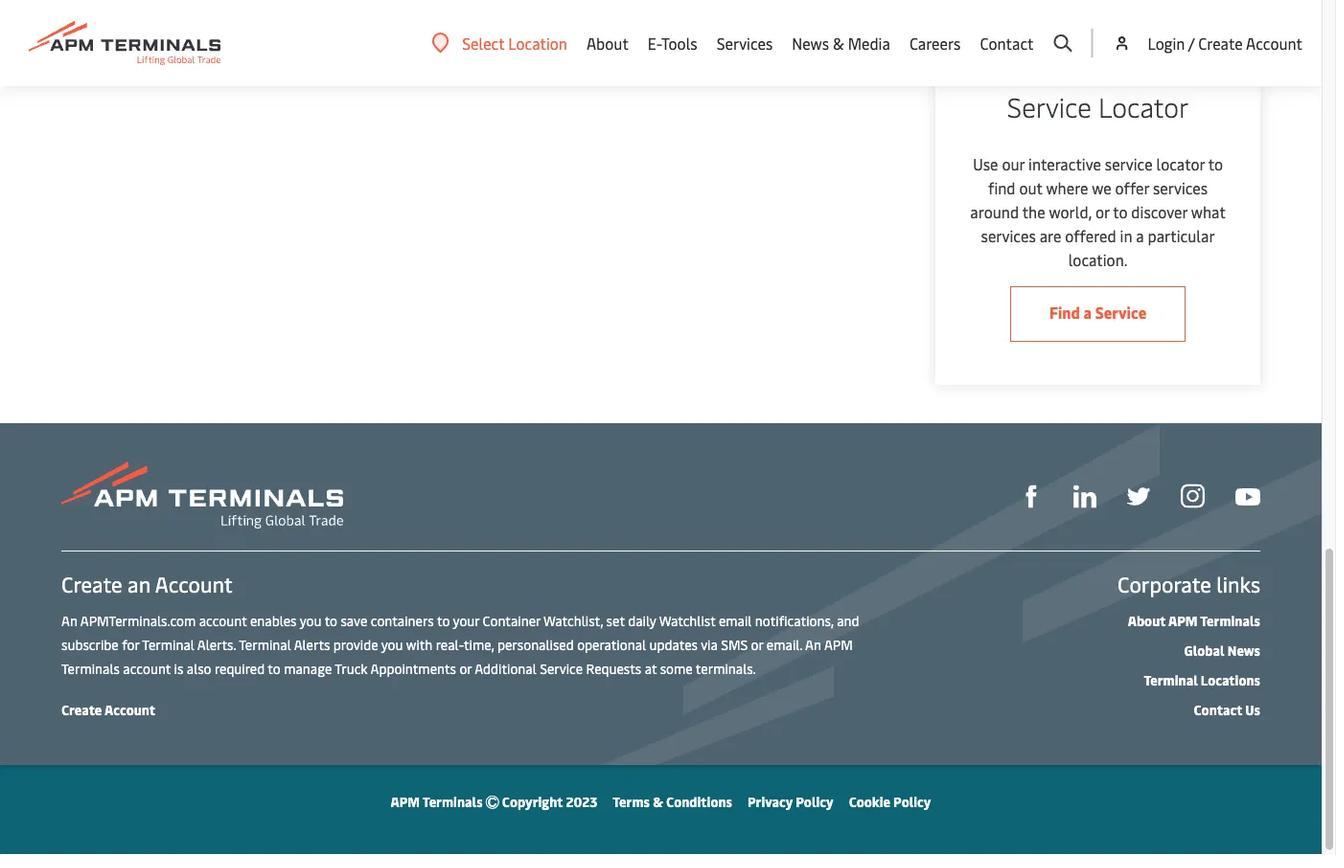 Task type: vqa. For each thing, say whether or not it's contained in the screenshot.
OUT on the top right of the page
yes



Task type: locate. For each thing, give the bounding box(es) containing it.
1 horizontal spatial a
[[1136, 226, 1144, 247]]

1 horizontal spatial account
[[199, 612, 247, 630]]

1 horizontal spatial an
[[805, 636, 821, 654]]

service up interactive in the top right of the page
[[1007, 88, 1092, 124]]

account down for
[[104, 701, 155, 719]]

2 horizontal spatial terminals
[[1200, 612, 1260, 630]]

terms & conditions
[[613, 793, 732, 811]]

terminals up global news link
[[1200, 612, 1260, 630]]

terminal down enables
[[239, 636, 291, 654]]

linkedin image
[[1074, 486, 1097, 509]]

policy
[[796, 793, 834, 811], [893, 793, 931, 811]]

services
[[717, 33, 773, 53]]

create left an
[[61, 571, 122, 599]]

0 vertical spatial about
[[587, 33, 629, 53]]

0 vertical spatial news
[[792, 33, 829, 53]]

0 vertical spatial or
[[1095, 202, 1110, 223]]

0 vertical spatial account
[[1246, 33, 1303, 53]]

about for about apm terminals
[[1128, 612, 1166, 630]]

requests
[[586, 660, 641, 678]]

find
[[1050, 303, 1080, 323]]

or down the time,
[[459, 660, 472, 678]]

login / create account
[[1148, 33, 1303, 53]]

careers
[[909, 33, 961, 53]]

create right /
[[1198, 33, 1243, 53]]

0 vertical spatial apm
[[1168, 612, 1198, 630]]

required
[[215, 660, 265, 678]]

contact down locations
[[1194, 701, 1242, 719]]

0 vertical spatial service
[[1007, 88, 1092, 124]]

terminals.
[[696, 660, 756, 678]]

1 horizontal spatial contact
[[1194, 701, 1242, 719]]

1 vertical spatial &
[[653, 793, 663, 811]]

1 vertical spatial contact
[[1194, 701, 1242, 719]]

account up alerts.
[[199, 612, 247, 630]]

contact for contact
[[980, 33, 1034, 53]]

account
[[1246, 33, 1303, 53], [155, 571, 233, 599], [104, 701, 155, 719]]

0 horizontal spatial an
[[61, 612, 77, 630]]

0 horizontal spatial about
[[587, 33, 629, 53]]

you up the alerts at the left bottom of page
[[300, 612, 322, 630]]

use
[[973, 154, 998, 175]]

service
[[1105, 154, 1153, 175]]

1 horizontal spatial apm
[[824, 636, 853, 654]]

locator
[[1156, 154, 1205, 175]]

interactive
[[1029, 154, 1101, 175]]

0 vertical spatial account
[[199, 612, 247, 630]]

a
[[1136, 226, 1144, 247], [1084, 303, 1092, 323]]

account right an
[[155, 571, 233, 599]]

an up subscribe
[[61, 612, 77, 630]]

apm inside an apmterminals.com account enables you to save containers to your container watchlist, set daily watchlist email notifications, and subscribe for terminal alerts. terminal alerts provide you with real-time, personalised operational updates via sms or email. an apm terminals account is also required to manage truck appointments or additional service requests at some terminals.
[[824, 636, 853, 654]]

select location button
[[432, 32, 567, 53]]

terminals left ⓒ
[[423, 793, 483, 811]]

account right /
[[1246, 33, 1303, 53]]

0 horizontal spatial terminals
[[61, 660, 120, 678]]

a right in
[[1136, 226, 1144, 247]]

service down personalised
[[540, 660, 583, 678]]

0 horizontal spatial contact
[[980, 33, 1034, 53]]

2 vertical spatial create
[[61, 701, 102, 719]]

our
[[1002, 154, 1025, 175]]

2 vertical spatial or
[[459, 660, 472, 678]]

fill 44 link
[[1127, 483, 1150, 509]]

also
[[187, 660, 211, 678]]

1 vertical spatial apm
[[824, 636, 853, 654]]

1 vertical spatial account
[[123, 660, 171, 678]]

apm up the global
[[1168, 612, 1198, 630]]

0 horizontal spatial a
[[1084, 303, 1092, 323]]

& left media
[[833, 33, 844, 53]]

1 horizontal spatial terminals
[[423, 793, 483, 811]]

2 horizontal spatial or
[[1095, 202, 1110, 223]]

cookie policy link
[[849, 793, 931, 811]]

0 horizontal spatial services
[[981, 226, 1036, 247]]

privacy policy link
[[748, 793, 834, 811]]

e-tools button
[[648, 0, 697, 86]]

2 vertical spatial service
[[540, 660, 583, 678]]

2 vertical spatial apm
[[391, 793, 420, 811]]

0 vertical spatial terminals
[[1200, 612, 1260, 630]]

or right sms
[[751, 636, 763, 654]]

about down corporate
[[1128, 612, 1166, 630]]

via
[[701, 636, 718, 654]]

global news link
[[1184, 642, 1260, 660]]

terminals down subscribe
[[61, 660, 120, 678]]

0 horizontal spatial news
[[792, 33, 829, 53]]

services
[[1153, 178, 1208, 199], [981, 226, 1036, 247]]

0 horizontal spatial service
[[540, 660, 583, 678]]

0 vertical spatial an
[[61, 612, 77, 630]]

terms
[[613, 793, 650, 811]]

1 horizontal spatial policy
[[893, 793, 931, 811]]

1 vertical spatial create
[[61, 571, 122, 599]]

conditions
[[666, 793, 732, 811]]

around
[[970, 202, 1019, 223]]

login / create account link
[[1112, 0, 1303, 86]]

terminal
[[142, 636, 194, 654], [239, 636, 291, 654], [1144, 671, 1198, 690]]

1 vertical spatial or
[[751, 636, 763, 654]]

about
[[587, 33, 629, 53], [1128, 612, 1166, 630]]

contact us
[[1194, 701, 1260, 719]]

0 vertical spatial &
[[833, 33, 844, 53]]

create down subscribe
[[61, 701, 102, 719]]

media
[[848, 33, 890, 53]]

1 vertical spatial a
[[1084, 303, 1092, 323]]

account down for
[[123, 660, 171, 678]]

policy for privacy policy
[[796, 793, 834, 811]]

0 vertical spatial you
[[300, 612, 322, 630]]

0 vertical spatial a
[[1136, 226, 1144, 247]]

1 horizontal spatial about
[[1128, 612, 1166, 630]]

0 vertical spatial contact
[[980, 33, 1034, 53]]

to
[[1208, 154, 1223, 175], [1113, 202, 1128, 223], [325, 612, 337, 630], [437, 612, 450, 630], [268, 660, 281, 678]]

email.
[[767, 636, 802, 654]]

0 horizontal spatial policy
[[796, 793, 834, 811]]

you tube link
[[1235, 484, 1260, 508]]

youtube image
[[1235, 490, 1260, 507]]

set
[[606, 612, 625, 630]]

0 vertical spatial create
[[1198, 33, 1243, 53]]

policy right privacy on the right bottom of page
[[796, 793, 834, 811]]

1 horizontal spatial or
[[751, 636, 763, 654]]

services down locator
[[1153, 178, 1208, 199]]

about apm terminals link
[[1128, 612, 1260, 630]]

additional
[[475, 660, 537, 678]]

service inside an apmterminals.com account enables you to save containers to your container watchlist, set daily watchlist email notifications, and subscribe for terminal alerts. terminal alerts provide you with real-time, personalised operational updates via sms or email. an apm terminals account is also required to manage truck appointments or additional service requests at some terminals.
[[540, 660, 583, 678]]

0 horizontal spatial &
[[653, 793, 663, 811]]

are
[[1040, 226, 1061, 247]]

a right find
[[1084, 303, 1092, 323]]

terminals inside an apmterminals.com account enables you to save containers to your container watchlist, set daily watchlist email notifications, and subscribe for terminal alerts. terminal alerts provide you with real-time, personalised operational updates via sms or email. an apm terminals account is also required to manage truck appointments or additional service requests at some terminals.
[[61, 660, 120, 678]]

shape link
[[1020, 483, 1043, 509]]

offer
[[1115, 178, 1149, 199]]

contact button
[[980, 0, 1034, 86]]

some
[[660, 660, 693, 678]]

email
[[719, 612, 752, 630]]

2 policy from the left
[[893, 793, 931, 811]]

an
[[61, 612, 77, 630], [805, 636, 821, 654]]

1 vertical spatial an
[[805, 636, 821, 654]]

the
[[1022, 202, 1045, 223]]

alerts.
[[197, 636, 236, 654]]

about left e-
[[587, 33, 629, 53]]

or down we
[[1095, 202, 1110, 223]]

create account link
[[61, 701, 155, 719]]

/
[[1188, 33, 1195, 53]]

terminal up is
[[142, 636, 194, 654]]

1 horizontal spatial news
[[1228, 642, 1260, 660]]

1 vertical spatial terminals
[[61, 660, 120, 678]]

terminals
[[1200, 612, 1260, 630], [61, 660, 120, 678], [423, 793, 483, 811]]

apm down and
[[824, 636, 853, 654]]

ⓒ
[[486, 793, 499, 811]]

1 vertical spatial you
[[381, 636, 403, 654]]

in
[[1120, 226, 1132, 247]]

save
[[341, 612, 367, 630]]

about apm terminals
[[1128, 612, 1260, 630]]

news left media
[[792, 33, 829, 53]]

news up locations
[[1228, 642, 1260, 660]]

an right email.
[[805, 636, 821, 654]]

copyright
[[502, 793, 563, 811]]

2 horizontal spatial apm
[[1168, 612, 1198, 630]]

news
[[792, 33, 829, 53], [1228, 642, 1260, 660]]

appointments
[[371, 660, 456, 678]]

contact right careers popup button
[[980, 33, 1034, 53]]

1 horizontal spatial services
[[1153, 178, 1208, 199]]

create inside 'login / create account' 'link'
[[1198, 33, 1243, 53]]

apm
[[1168, 612, 1198, 630], [824, 636, 853, 654], [391, 793, 420, 811]]

0 horizontal spatial you
[[300, 612, 322, 630]]

services down around
[[981, 226, 1036, 247]]

1 vertical spatial about
[[1128, 612, 1166, 630]]

1 horizontal spatial &
[[833, 33, 844, 53]]

facebook image
[[1020, 486, 1043, 509]]

&
[[833, 33, 844, 53], [653, 793, 663, 811]]

& right terms
[[653, 793, 663, 811]]

truck
[[335, 660, 368, 678]]

& inside dropdown button
[[833, 33, 844, 53]]

1 horizontal spatial service
[[1007, 88, 1092, 124]]

2023
[[566, 793, 597, 811]]

terminal down the global
[[1144, 671, 1198, 690]]

apm terminals ⓒ copyright 2023
[[391, 793, 597, 811]]

service right find
[[1095, 303, 1147, 323]]

for
[[122, 636, 139, 654]]

2 horizontal spatial service
[[1095, 303, 1147, 323]]

apm left ⓒ
[[391, 793, 420, 811]]

watchlist,
[[544, 612, 603, 630]]

2 vertical spatial terminals
[[423, 793, 483, 811]]

1 policy from the left
[[796, 793, 834, 811]]

and
[[837, 612, 859, 630]]

0 horizontal spatial or
[[459, 660, 472, 678]]

corporate links
[[1118, 571, 1260, 599]]

you down containers
[[381, 636, 403, 654]]

operational
[[577, 636, 646, 654]]

find a service
[[1050, 303, 1147, 323]]

create an account
[[61, 571, 233, 599]]

1 vertical spatial services
[[981, 226, 1036, 247]]

policy right cookie
[[893, 793, 931, 811]]



Task type: describe. For each thing, give the bounding box(es) containing it.
privacy policy
[[748, 793, 834, 811]]

what
[[1191, 202, 1226, 223]]

select location
[[462, 33, 567, 53]]

cookie
[[849, 793, 890, 811]]

e-tools
[[648, 33, 697, 53]]

privacy
[[748, 793, 793, 811]]

e-
[[648, 33, 661, 53]]

corporate
[[1118, 571, 1211, 599]]

us
[[1245, 701, 1260, 719]]

containers
[[371, 612, 434, 630]]

news & media button
[[792, 0, 890, 86]]

to left manage
[[268, 660, 281, 678]]

global
[[1184, 642, 1225, 660]]

1 horizontal spatial terminal
[[239, 636, 291, 654]]

location.
[[1068, 250, 1128, 271]]

instagram link
[[1181, 483, 1205, 509]]

about for about
[[587, 33, 629, 53]]

0 horizontal spatial apm
[[391, 793, 420, 811]]

or inside use our interactive service locator to find out where we offer services around the world, or to discover what services are offered in a particular location.
[[1095, 202, 1110, 223]]

watchlist
[[659, 612, 716, 630]]

locator
[[1098, 88, 1189, 124]]

an apmterminals.com account enables you to save containers to your container watchlist, set daily watchlist email notifications, and subscribe for terminal alerts. terminal alerts provide you with real-time, personalised operational updates via sms or email. an apm terminals account is also required to manage truck appointments or additional service requests at some terminals.
[[61, 612, 859, 678]]

with
[[406, 636, 433, 654]]

find services offered by apm terminals globally image
[[964, 0, 1232, 58]]

apmt footer logo image
[[61, 462, 343, 529]]

subscribe
[[61, 636, 119, 654]]

create for create account
[[61, 701, 102, 719]]

1 vertical spatial service
[[1095, 303, 1147, 323]]

at
[[645, 660, 657, 678]]

is
[[174, 660, 183, 678]]

service locator
[[1007, 88, 1189, 124]]

& for news
[[833, 33, 844, 53]]

links
[[1217, 571, 1260, 599]]

account inside 'login / create account' 'link'
[[1246, 33, 1303, 53]]

cookie policy
[[849, 793, 931, 811]]

1 vertical spatial account
[[155, 571, 233, 599]]

1 horizontal spatial you
[[381, 636, 403, 654]]

0 vertical spatial services
[[1153, 178, 1208, 199]]

to up in
[[1113, 202, 1128, 223]]

to right locator
[[1208, 154, 1223, 175]]

your
[[453, 612, 479, 630]]

2 horizontal spatial terminal
[[1144, 671, 1198, 690]]

discover
[[1131, 202, 1188, 223]]

personalised
[[497, 636, 574, 654]]

find a service link
[[1010, 287, 1186, 343]]

enables
[[250, 612, 297, 630]]

terminal locations link
[[1144, 671, 1260, 690]]

select
[[462, 33, 504, 53]]

2 vertical spatial account
[[104, 701, 155, 719]]

location
[[508, 33, 567, 53]]

an
[[128, 571, 151, 599]]

contact for contact us
[[1194, 701, 1242, 719]]

updates
[[649, 636, 698, 654]]

twitter image
[[1127, 486, 1150, 509]]

tools
[[661, 33, 697, 53]]

find
[[988, 178, 1016, 199]]

manage
[[284, 660, 332, 678]]

1 vertical spatial news
[[1228, 642, 1260, 660]]

careers button
[[909, 0, 961, 86]]

we
[[1092, 178, 1112, 199]]

container
[[483, 612, 541, 630]]

locations
[[1201, 671, 1260, 690]]

sms
[[721, 636, 748, 654]]

news inside dropdown button
[[792, 33, 829, 53]]

policy for cookie policy
[[893, 793, 931, 811]]

create for create an account
[[61, 571, 122, 599]]

daily
[[628, 612, 656, 630]]

real-
[[436, 636, 464, 654]]

global news
[[1184, 642, 1260, 660]]

0 horizontal spatial account
[[123, 660, 171, 678]]

a inside use our interactive service locator to find out where we offer services around the world, or to discover what services are offered in a particular location.
[[1136, 226, 1144, 247]]

0 horizontal spatial terminal
[[142, 636, 194, 654]]

to left "save"
[[325, 612, 337, 630]]

create account
[[61, 701, 155, 719]]

where
[[1046, 178, 1088, 199]]

instagram image
[[1181, 485, 1205, 509]]

provide
[[333, 636, 378, 654]]

offered
[[1065, 226, 1116, 247]]

time,
[[464, 636, 494, 654]]

to left your
[[437, 612, 450, 630]]

out
[[1019, 178, 1043, 199]]

world,
[[1049, 202, 1092, 223]]

terms & conditions link
[[613, 793, 732, 811]]

login
[[1148, 33, 1185, 53]]

notifications,
[[755, 612, 834, 630]]

apmterminals.com
[[80, 612, 196, 630]]

alerts
[[294, 636, 330, 654]]

news & media
[[792, 33, 890, 53]]

& for terms
[[653, 793, 663, 811]]



